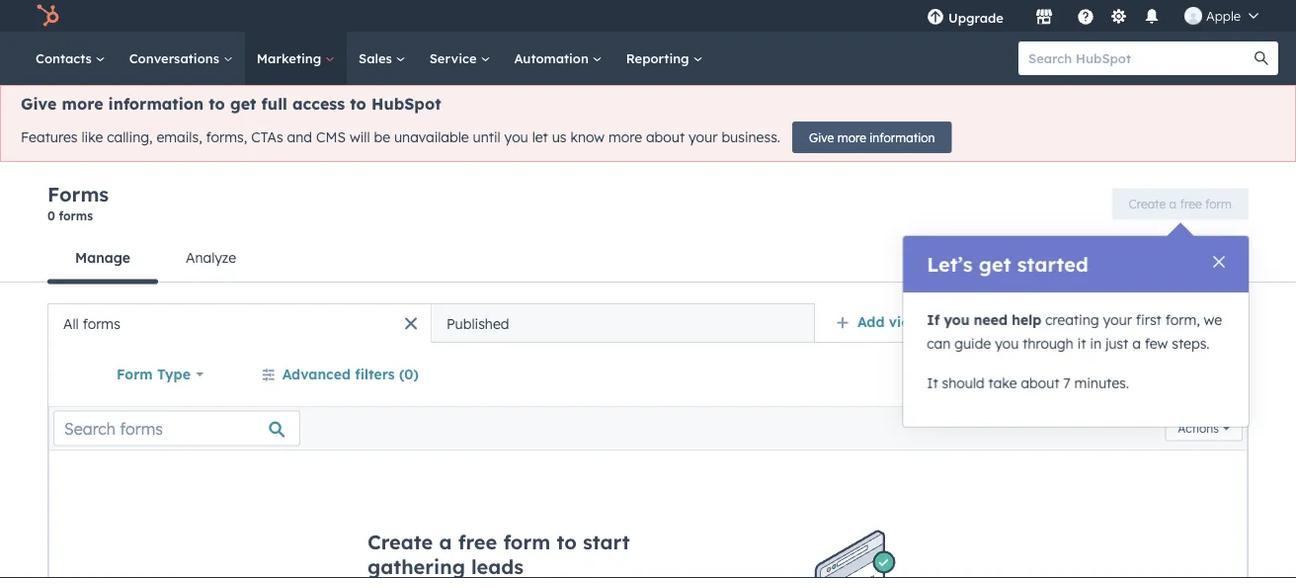 Task type: vqa. For each thing, say whether or not it's contained in the screenshot.
the bottom view
yes



Task type: locate. For each thing, give the bounding box(es) containing it.
form inside create a free form to start gathering leads
[[503, 530, 551, 554]]

forms up 0
[[47, 182, 109, 207]]

1 vertical spatial form
[[503, 530, 551, 554]]

all for all forms
[[63, 315, 79, 332]]

form inside button
[[1206, 197, 1232, 212]]

0 vertical spatial information
[[108, 94, 204, 114]]

free inside create a free form to start gathering leads
[[458, 530, 497, 554]]

close image
[[1214, 256, 1226, 268]]

1 horizontal spatial you
[[944, 311, 970, 329]]

1 vertical spatial information
[[870, 130, 935, 145]]

get left full
[[230, 94, 256, 114]]

view for save
[[1194, 367, 1220, 382]]

can
[[927, 335, 951, 352]]

about
[[646, 129, 685, 146], [1021, 375, 1060, 392]]

free inside button
[[1180, 197, 1202, 212]]

unavailable
[[394, 129, 469, 146]]

1 horizontal spatial get
[[979, 252, 1011, 277]]

1 horizontal spatial to
[[350, 94, 367, 114]]

1 vertical spatial create
[[368, 530, 433, 554]]

0 vertical spatial get
[[230, 94, 256, 114]]

give for give more information
[[810, 130, 835, 145]]

marketing
[[257, 50, 325, 66]]

apple button
[[1173, 0, 1271, 32]]

all inside 'link'
[[1008, 313, 1026, 331]]

search button
[[1245, 42, 1279, 75]]

forms,
[[206, 129, 247, 146]]

give up features
[[21, 94, 57, 114]]

menu item
[[1018, 0, 1022, 32]]

0 horizontal spatial view
[[889, 313, 921, 331]]

0 horizontal spatial free
[[458, 530, 497, 554]]

need
[[974, 311, 1008, 329]]

leads
[[471, 554, 524, 578]]

help button
[[1069, 0, 1103, 32]]

search image
[[1255, 51, 1269, 65]]

forms inside button
[[83, 315, 120, 332]]

form
[[1206, 197, 1232, 212], [503, 530, 551, 554]]

you inside the "creating your first form, we can guide you through it in just a few steps."
[[995, 335, 1019, 352]]

hubspot image
[[36, 4, 59, 28]]

view inside button
[[1194, 367, 1220, 382]]

give more information to get full access to hubspot
[[21, 94, 441, 114]]

view right save
[[1194, 367, 1220, 382]]

your left business.
[[689, 129, 718, 146]]

0 horizontal spatial all
[[63, 315, 79, 332]]

be
[[374, 129, 390, 146]]

1 horizontal spatial give
[[810, 130, 835, 145]]

forms up we
[[1206, 248, 1249, 266]]

1 horizontal spatial information
[[870, 130, 935, 145]]

your up just
[[1103, 311, 1133, 329]]

your
[[689, 129, 718, 146], [1103, 311, 1133, 329]]

more
[[62, 94, 103, 114], [609, 129, 642, 146], [838, 130, 867, 145]]

a up non‑hubspot forms at top
[[1170, 197, 1177, 212]]

1 horizontal spatial view
[[1194, 367, 1220, 382]]

you down need
[[995, 335, 1019, 352]]

apple
[[1207, 7, 1241, 24]]

0 horizontal spatial your
[[689, 129, 718, 146]]

0 horizontal spatial information
[[108, 94, 204, 114]]

all forms button
[[47, 303, 431, 343]]

form up close icon
[[1206, 197, 1232, 212]]

let's get started
[[927, 252, 1089, 277]]

form left start
[[503, 530, 551, 554]]

view left the 'if'
[[889, 313, 921, 331]]

give
[[21, 94, 57, 114], [810, 130, 835, 145]]

0 vertical spatial forms
[[59, 208, 93, 223]]

2 vertical spatial you
[[995, 335, 1019, 352]]

1 horizontal spatial free
[[1180, 197, 1202, 212]]

0 horizontal spatial more
[[62, 94, 103, 114]]

0 horizontal spatial forms
[[47, 182, 109, 207]]

to up forms,
[[209, 94, 225, 114]]

0 vertical spatial a
[[1170, 197, 1177, 212]]

1 horizontal spatial a
[[1133, 335, 1141, 352]]

1 vertical spatial view
[[1194, 367, 1220, 382]]

notifications button
[[1136, 0, 1169, 32]]

0 vertical spatial about
[[646, 129, 685, 146]]

all
[[1008, 313, 1026, 331], [63, 315, 79, 332]]

0 vertical spatial free
[[1180, 197, 1202, 212]]

2 horizontal spatial a
[[1170, 197, 1177, 212]]

forms right 0
[[59, 208, 93, 223]]

0 horizontal spatial get
[[230, 94, 256, 114]]

1 horizontal spatial create
[[1129, 197, 1167, 212]]

forms inside forms 0 forms
[[59, 208, 93, 223]]

should
[[942, 375, 985, 392]]

information
[[108, 94, 204, 114], [870, 130, 935, 145]]

0 horizontal spatial you
[[505, 129, 529, 146]]

few
[[1145, 335, 1169, 352]]

1 vertical spatial a
[[1133, 335, 1141, 352]]

1 horizontal spatial all
[[1008, 313, 1026, 331]]

automation link
[[502, 32, 614, 85]]

all inside button
[[63, 315, 79, 332]]

sales link
[[347, 32, 418, 85]]

free for create a free form
[[1180, 197, 1202, 212]]

to
[[209, 94, 225, 114], [350, 94, 367, 114], [557, 530, 577, 554]]

0 horizontal spatial give
[[21, 94, 57, 114]]

filters
[[355, 366, 395, 383]]

forms inside banner
[[47, 182, 109, 207]]

create for create a free form
[[1129, 197, 1167, 212]]

conversations
[[129, 50, 223, 66]]

you right the 'if'
[[944, 311, 970, 329]]

if
[[927, 311, 940, 329]]

a for create a free form
[[1170, 197, 1177, 212]]

a
[[1170, 197, 1177, 212], [1133, 335, 1141, 352], [439, 530, 452, 554]]

creating
[[1046, 311, 1100, 329]]

know
[[571, 129, 605, 146]]

a right just
[[1133, 335, 1141, 352]]

let's
[[927, 252, 973, 277]]

you left let at the left
[[505, 129, 529, 146]]

settings image
[[1110, 8, 1128, 26]]

non‑hubspot forms button
[[1087, 245, 1249, 271]]

form
[[117, 366, 153, 383]]

1 horizontal spatial your
[[1103, 311, 1133, 329]]

0 horizontal spatial form
[[503, 530, 551, 554]]

a inside button
[[1170, 197, 1177, 212]]

published button
[[431, 303, 815, 343]]

0 vertical spatial your
[[689, 129, 718, 146]]

0
[[47, 208, 55, 223]]

1 vertical spatial free
[[458, 530, 497, 554]]

create
[[1129, 197, 1167, 212], [368, 530, 433, 554]]

features like calling, emails, forms, ctas and cms will be unavailable until you let us know more about your business.
[[21, 129, 781, 146]]

through
[[1023, 335, 1074, 352]]

let
[[532, 129, 548, 146]]

1 horizontal spatial forms
[[1206, 248, 1249, 266]]

free
[[1180, 197, 1202, 212], [458, 530, 497, 554]]

1 horizontal spatial more
[[609, 129, 642, 146]]

notifications image
[[1143, 9, 1161, 27]]

form for create a free form
[[1206, 197, 1232, 212]]

1 vertical spatial forms
[[83, 315, 120, 332]]

view
[[889, 313, 921, 331], [1194, 367, 1220, 382]]

it
[[927, 375, 938, 392]]

0 vertical spatial give
[[21, 94, 57, 114]]

Search HubSpot search field
[[1019, 42, 1261, 75]]

give more information link
[[793, 122, 952, 153]]

forms
[[47, 182, 109, 207], [1206, 248, 1249, 266]]

1 vertical spatial your
[[1103, 311, 1133, 329]]

reporting
[[626, 50, 693, 66]]

and
[[287, 129, 312, 146]]

0 horizontal spatial create
[[368, 530, 433, 554]]

Search forms search field
[[53, 411, 300, 446]]

creating your first form, we can guide you through it in just a few steps.
[[927, 311, 1223, 352]]

about left 7
[[1021, 375, 1060, 392]]

0 vertical spatial create
[[1129, 197, 1167, 212]]

2 vertical spatial a
[[439, 530, 452, 554]]

(0)
[[399, 366, 419, 383]]

1 vertical spatial forms
[[1206, 248, 1249, 266]]

create inside button
[[1129, 197, 1167, 212]]

0 vertical spatial view
[[889, 313, 921, 331]]

0 vertical spatial form
[[1206, 197, 1232, 212]]

calling,
[[107, 129, 153, 146]]

forms up form at the bottom left of page
[[83, 315, 120, 332]]

navigation
[[47, 234, 264, 284]]

2 horizontal spatial you
[[995, 335, 1019, 352]]

2 horizontal spatial more
[[838, 130, 867, 145]]

to up will
[[350, 94, 367, 114]]

1 vertical spatial get
[[979, 252, 1011, 277]]

a inside create a free form to start gathering leads
[[439, 530, 452, 554]]

hubspot
[[372, 94, 441, 114]]

information for give more information to get full access to hubspot
[[108, 94, 204, 114]]

0 horizontal spatial a
[[439, 530, 452, 554]]

create inside create a free form to start gathering leads
[[368, 530, 433, 554]]

1 horizontal spatial form
[[1206, 197, 1232, 212]]

2 horizontal spatial to
[[557, 530, 577, 554]]

add view (2/50)
[[858, 313, 969, 331]]

to left start
[[557, 530, 577, 554]]

all right need
[[1008, 313, 1026, 331]]

give right business.
[[810, 130, 835, 145]]

menu
[[913, 0, 1273, 32]]

form for create a free form to start gathering leads
[[503, 530, 551, 554]]

more for give more information to get full access to hubspot
[[62, 94, 103, 114]]

get right let's
[[979, 252, 1011, 277]]

1 vertical spatial give
[[810, 130, 835, 145]]

all views
[[1008, 313, 1068, 331]]

marketing link
[[245, 32, 347, 85]]

a left leads
[[439, 530, 452, 554]]

0 vertical spatial forms
[[47, 182, 109, 207]]

form type button
[[104, 355, 217, 394]]

view inside popup button
[[889, 313, 921, 331]]

1 vertical spatial about
[[1021, 375, 1060, 392]]

all down 'manage' 'button'
[[63, 315, 79, 332]]

just
[[1106, 335, 1129, 352]]

analyze
[[186, 249, 236, 266]]

about up the forms banner
[[646, 129, 685, 146]]



Task type: describe. For each thing, give the bounding box(es) containing it.
a inside the "creating your first form, we can guide you through it in just a few steps."
[[1133, 335, 1141, 352]]

upgrade
[[949, 9, 1004, 26]]

menu containing apple
[[913, 0, 1273, 32]]

folders
[[1170, 315, 1218, 332]]

published
[[447, 315, 509, 332]]

forms inside button
[[1206, 248, 1249, 266]]

forms banner
[[47, 182, 1249, 234]]

advanced filters (0)
[[282, 366, 419, 383]]

us
[[552, 129, 567, 146]]

automation
[[514, 50, 593, 66]]

access
[[293, 94, 345, 114]]

navigation containing manage
[[47, 234, 264, 284]]

if you need help
[[927, 311, 1042, 329]]

add view (2/50) button
[[823, 302, 995, 342]]

guide
[[955, 335, 991, 352]]

all forms
[[63, 315, 120, 332]]

upgrade image
[[927, 9, 945, 27]]

7
[[1064, 375, 1071, 392]]

save view button
[[1129, 359, 1236, 390]]

create for create a free form to start gathering leads
[[368, 530, 433, 554]]

save view
[[1164, 367, 1220, 382]]

gathering
[[368, 554, 465, 578]]

started
[[1018, 252, 1089, 277]]

create a free form
[[1129, 197, 1232, 212]]

steps.
[[1172, 335, 1210, 352]]

give for give more information to get full access to hubspot
[[21, 94, 57, 114]]

cms
[[316, 129, 346, 146]]

all for all views
[[1008, 313, 1026, 331]]

free for create a free form to start gathering leads
[[458, 530, 497, 554]]

contacts link
[[24, 32, 117, 85]]

settings link
[[1107, 5, 1132, 26]]

0 vertical spatial you
[[505, 129, 529, 146]]

forms 0 forms
[[47, 182, 109, 223]]

take
[[989, 375, 1017, 392]]

add
[[858, 313, 885, 331]]

business.
[[722, 129, 781, 146]]

advanced
[[282, 366, 351, 383]]

save
[[1164, 367, 1191, 382]]

contacts
[[36, 50, 96, 66]]

in
[[1090, 335, 1102, 352]]

manage button
[[47, 234, 158, 284]]

advanced filters (0) button
[[249, 355, 432, 394]]

features
[[21, 129, 78, 146]]

actions
[[1178, 421, 1220, 436]]

a for create a free form to start gathering leads
[[439, 530, 452, 554]]

create a free form button
[[1112, 188, 1249, 220]]

to inside create a free form to start gathering leads
[[557, 530, 577, 554]]

manage
[[75, 249, 131, 266]]

help
[[1012, 311, 1042, 329]]

non‑hubspot
[[1107, 248, 1202, 266]]

marketplaces image
[[1036, 9, 1054, 27]]

start
[[583, 530, 630, 554]]

analyze button
[[158, 234, 264, 282]]

it should take about 7 minutes.
[[927, 375, 1130, 392]]

emails,
[[157, 129, 202, 146]]

views
[[1030, 313, 1068, 331]]

create a free form to start gathering leads
[[368, 530, 630, 578]]

1 vertical spatial you
[[944, 311, 970, 329]]

0 horizontal spatial about
[[646, 129, 685, 146]]

form,
[[1166, 311, 1201, 329]]

we
[[1204, 311, 1223, 329]]

hubspot link
[[24, 4, 74, 28]]

view for add
[[889, 313, 921, 331]]

conversations link
[[117, 32, 245, 85]]

full
[[261, 94, 287, 114]]

like
[[81, 129, 103, 146]]

help image
[[1077, 9, 1095, 27]]

give more information
[[810, 130, 935, 145]]

actions button
[[1166, 416, 1243, 441]]

non‑hubspot forms
[[1107, 248, 1249, 266]]

marketplaces button
[[1024, 0, 1065, 32]]

will
[[350, 129, 370, 146]]

minutes.
[[1075, 375, 1130, 392]]

1 horizontal spatial about
[[1021, 375, 1060, 392]]

0 horizontal spatial to
[[209, 94, 225, 114]]

sales
[[359, 50, 396, 66]]

your inside the "creating your first form, we can guide you through it in just a few steps."
[[1103, 311, 1133, 329]]

form type
[[117, 366, 191, 383]]

reporting link
[[614, 32, 715, 85]]

ctas
[[251, 129, 283, 146]]

service link
[[418, 32, 502, 85]]

bob builder image
[[1185, 7, 1203, 25]]

more for give more information
[[838, 130, 867, 145]]

type
[[157, 366, 191, 383]]

(2/50)
[[925, 313, 969, 331]]

all views link
[[995, 302, 1081, 342]]

until
[[473, 129, 501, 146]]

information for give more information
[[870, 130, 935, 145]]



